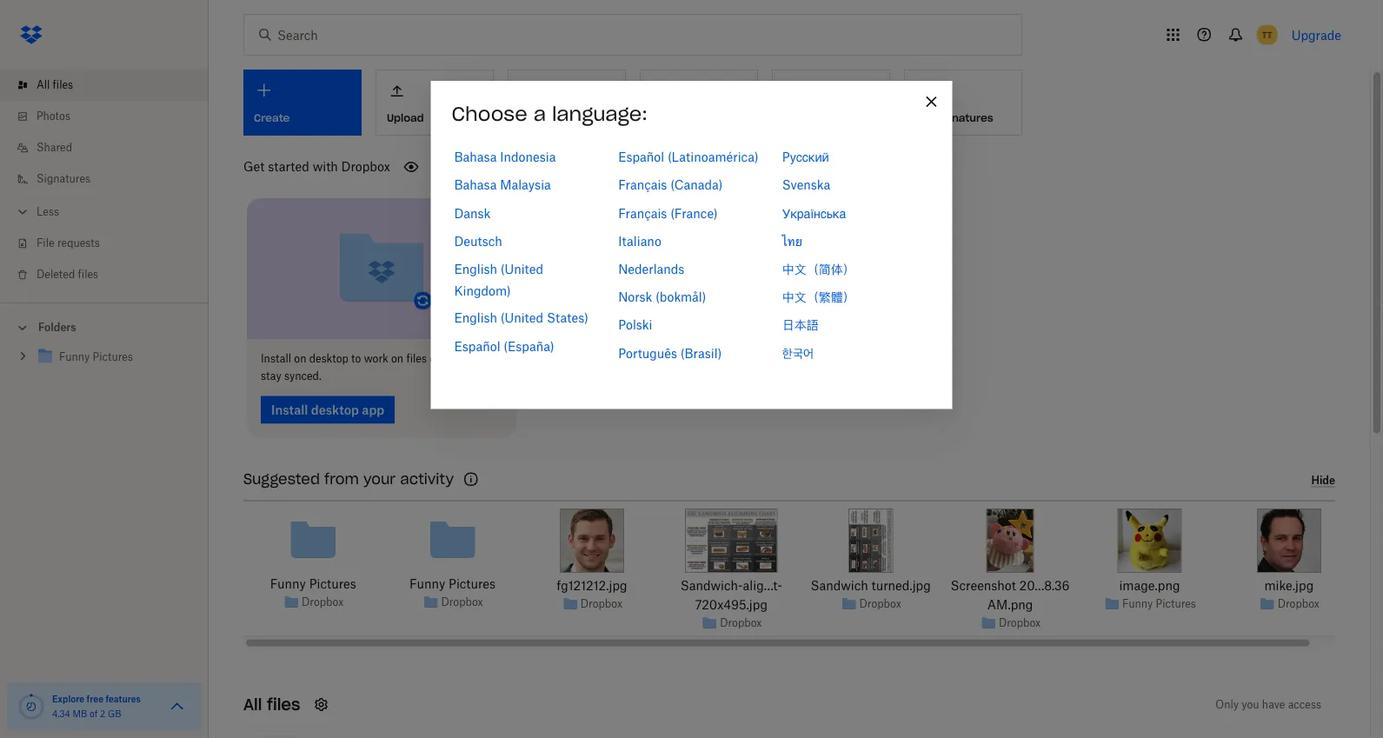 Task type: describe. For each thing, give the bounding box(es) containing it.
dropbox link for mike.jpg link
[[1278, 596, 1320, 613]]

español (españa)
[[454, 339, 554, 353]]

/sandwich alignment chart 720x495.jpg image
[[685, 508, 778, 573]]

dropbox for the fg121212.jpg link
[[581, 599, 623, 610]]

한국어 button
[[783, 342, 814, 364]]

sandwich
[[811, 580, 869, 592]]

/screenshot 2023-08-18 at 9.48.36 am.png image
[[987, 508, 1035, 573]]

dropbox for mike.jpg link
[[1278, 599, 1320, 610]]

funny for funny pictures link to the middle
[[410, 578, 445, 590]]

indonesia
[[500, 150, 556, 164]]

(brasil)
[[681, 346, 722, 360]]

dropbox for sandwich-alig…t- 720x495.jpg link
[[720, 618, 762, 629]]

(united for states)
[[501, 311, 544, 325]]

kingdom)
[[454, 283, 511, 298]]

alig…t-
[[743, 580, 783, 592]]

dansk button
[[454, 202, 491, 224]]

english (united kingdom)
[[454, 262, 544, 298]]

image.png link
[[1120, 576, 1181, 595]]

explore free features 4.34 mb of 2 gb
[[52, 694, 141, 719]]

requests
[[57, 238, 100, 249]]

suggested
[[244, 471, 320, 488]]

français (canada) button
[[619, 174, 723, 196]]

to
[[351, 354, 361, 364]]

(france)
[[671, 206, 718, 220]]

funny pictures for the left funny pictures link
[[270, 578, 356, 590]]

português (brasil)
[[619, 346, 722, 360]]

0 horizontal spatial funny pictures link
[[270, 574, 356, 594]]

dropbox link for the left funny pictures link
[[302, 594, 344, 611]]

2
[[100, 711, 105, 719]]

a
[[534, 102, 546, 126]]

1 horizontal spatial funny pictures link
[[410, 574, 496, 594]]

(latinoamérica)
[[668, 150, 759, 164]]

activity
[[400, 471, 454, 488]]

install
[[261, 354, 291, 364]]

720x495.jpg
[[695, 599, 768, 611]]

polski
[[619, 318, 653, 332]]

ไทย button
[[783, 230, 803, 252]]

all inside all files link
[[37, 80, 50, 90]]

of
[[90, 711, 98, 719]]

create folder
[[519, 111, 590, 125]]

português (brasil) button
[[619, 342, 722, 364]]

choose a language:
[[452, 102, 648, 126]]

español (latinoamérica)
[[619, 150, 759, 164]]

signatures link
[[14, 164, 209, 195]]

nederlands button
[[619, 258, 685, 280]]

less
[[37, 207, 59, 217]]

中文（繁體） button
[[783, 286, 856, 308]]

bahasa for bahasa indonesia
[[454, 150, 497, 164]]

get started with dropbox
[[244, 161, 390, 173]]

bahasa for bahasa malaysia
[[454, 178, 497, 192]]

dropbox link for sandwich-alig…t- 720x495.jpg link
[[720, 615, 762, 632]]

you
[[1242, 698, 1260, 711]]

ไทย
[[783, 234, 803, 248]]

deutsch button
[[454, 230, 503, 252]]

create folder button
[[508, 70, 626, 136]]

中文（简体）
[[783, 262, 856, 276]]

all files inside all files link
[[37, 80, 73, 90]]

language:
[[552, 102, 648, 126]]

español (españa) button
[[454, 335, 554, 357]]

nederlands
[[619, 262, 685, 276]]

access
[[1289, 698, 1322, 711]]

shared
[[37, 143, 72, 153]]

sandwich-
[[681, 580, 743, 592]]

pусский button
[[783, 146, 830, 168]]

shared link
[[14, 132, 209, 164]]

pictures for the rightmost funny pictures link
[[1156, 599, 1197, 610]]

english for english (united kingdom)
[[454, 262, 497, 276]]

中文（简体） button
[[783, 258, 856, 280]]

features
[[106, 694, 141, 704]]

folders button
[[0, 314, 209, 340]]

українська
[[783, 206, 846, 220]]

get for get started with dropbox
[[244, 161, 265, 173]]

turned.jpg
[[872, 580, 931, 592]]

4.34
[[52, 711, 70, 719]]

less image
[[14, 203, 31, 220]]

quota usage element
[[17, 693, 45, 721]]

mike.jpg link
[[1265, 576, 1314, 595]]

español for español (latinoamérica)
[[619, 150, 665, 164]]

norsk (bokmål)
[[619, 290, 707, 304]]

screenshot
[[951, 580, 1017, 592]]

bahasa malaysia button
[[454, 174, 551, 196]]

gb
[[108, 711, 121, 719]]

file requests link
[[14, 228, 209, 259]]

signatures
[[37, 174, 91, 184]]

bahasa malaysia
[[454, 178, 551, 192]]

funny pictures for funny pictures link to the middle
[[410, 578, 496, 590]]

pictures for the left funny pictures link
[[309, 578, 356, 590]]

(españa)
[[504, 339, 554, 353]]

funny for the left funny pictures link
[[270, 578, 306, 590]]

français for français (france)
[[619, 206, 667, 220]]

norsk (bokmål) button
[[619, 286, 707, 308]]

english (united kingdom) button
[[454, 258, 601, 302]]

screenshot 20…8.36 am.png
[[951, 580, 1070, 611]]

한국어
[[783, 346, 814, 360]]

1 on from the left
[[294, 354, 307, 364]]

dropbox link for sandwich turned.jpg link
[[860, 596, 902, 613]]



Task type: vqa. For each thing, say whether or not it's contained in the screenshot.


Task type: locate. For each thing, give the bounding box(es) containing it.
/sandwich turned.jpg image
[[849, 508, 894, 573]]

fg121212.jpg link
[[557, 576, 628, 595]]

sandwich-alig…t- 720x495.jpg
[[681, 580, 783, 611]]

folder
[[558, 111, 590, 125]]

photos link
[[14, 101, 209, 132]]

stay
[[261, 372, 282, 382]]

your
[[363, 471, 396, 488]]

list
[[0, 59, 209, 303]]

español inside español (españa) button
[[454, 339, 501, 353]]

2 horizontal spatial funny
[[1123, 599, 1153, 610]]

/fg121212.jpg image
[[560, 508, 624, 573]]

1 vertical spatial bahasa
[[454, 178, 497, 192]]

0 vertical spatial français
[[619, 178, 667, 192]]

1 vertical spatial all files
[[244, 695, 300, 715]]

choose a language: dialog
[[431, 81, 953, 409]]

1 horizontal spatial funny pictures
[[410, 578, 496, 590]]

português
[[619, 346, 678, 360]]

1 horizontal spatial on
[[391, 354, 404, 364]]

0 horizontal spatial pictures
[[309, 578, 356, 590]]

funny for the rightmost funny pictures link
[[1123, 599, 1153, 610]]

dropbox link
[[302, 594, 344, 611], [441, 594, 483, 611], [581, 596, 623, 613], [860, 596, 902, 613], [1278, 596, 1320, 613], [720, 615, 762, 632], [999, 615, 1041, 632]]

español up and
[[454, 339, 501, 353]]

get left started
[[244, 161, 265, 173]]

get
[[916, 111, 934, 125], [244, 161, 265, 173]]

1 horizontal spatial all files
[[244, 695, 300, 715]]

files
[[53, 80, 73, 90], [78, 270, 98, 280], [407, 354, 427, 364], [267, 695, 300, 715]]

(united for kingdom)
[[501, 262, 544, 276]]

español (latinoamérica) button
[[619, 146, 759, 168]]

español for español (españa)
[[454, 339, 501, 353]]

italiano button
[[619, 230, 662, 252]]

italiano
[[619, 234, 662, 248]]

1 vertical spatial get
[[244, 161, 265, 173]]

list containing all files
[[0, 59, 209, 303]]

norsk
[[619, 290, 652, 304]]

0 vertical spatial all files
[[37, 80, 73, 90]]

get signatures button
[[905, 70, 1023, 136]]

bahasa
[[454, 150, 497, 164], [454, 178, 497, 192]]

synced.
[[284, 372, 322, 382]]

français up français (france)
[[619, 178, 667, 192]]

pictures
[[309, 578, 356, 590], [449, 578, 496, 590], [1156, 599, 1197, 610]]

2 horizontal spatial funny pictures
[[1123, 599, 1197, 610]]

1 horizontal spatial español
[[619, 150, 665, 164]]

1 (united from the top
[[501, 262, 544, 276]]

español
[[619, 150, 665, 164], [454, 339, 501, 353]]

(united up (españa) at the left of the page
[[501, 311, 544, 325]]

/funny pictures/image.png image
[[1118, 508, 1182, 573]]

1 horizontal spatial get
[[916, 111, 934, 125]]

upgrade link
[[1292, 27, 1342, 42]]

français (canada)
[[619, 178, 723, 192]]

0 vertical spatial english
[[454, 262, 497, 276]]

dansk
[[454, 206, 491, 220]]

files inside the install on desktop to work on files offline and stay synced.
[[407, 354, 427, 364]]

dropbox
[[341, 161, 390, 173], [302, 598, 344, 608], [441, 598, 483, 608], [581, 599, 623, 610], [860, 599, 902, 610], [1278, 599, 1320, 610], [720, 618, 762, 629], [999, 618, 1041, 629]]

funny pictures for the rightmost funny pictures link
[[1123, 599, 1197, 610]]

english down kingdom)
[[454, 311, 497, 325]]

1 vertical spatial all
[[244, 695, 262, 715]]

1 bahasa from the top
[[454, 150, 497, 164]]

english
[[454, 262, 497, 276], [454, 311, 497, 325]]

dropbox link for funny pictures link to the middle
[[441, 594, 483, 611]]

1 vertical spatial english
[[454, 311, 497, 325]]

english up kingdom)
[[454, 262, 497, 276]]

2 horizontal spatial pictures
[[1156, 599, 1197, 610]]

pictures for funny pictures link to the middle
[[449, 578, 496, 590]]

1 english from the top
[[454, 262, 497, 276]]

bahasa up "bahasa malaysia"
[[454, 150, 497, 164]]

deleted files
[[37, 270, 98, 280]]

get signatures
[[916, 111, 994, 125]]

0 horizontal spatial funny pictures
[[270, 578, 356, 590]]

1 français from the top
[[619, 178, 667, 192]]

українська button
[[783, 202, 846, 224]]

1 horizontal spatial all
[[244, 695, 262, 715]]

on right work
[[391, 354, 404, 364]]

dropbox for sandwich turned.jpg link
[[860, 599, 902, 610]]

explore
[[52, 694, 85, 704]]

english inside english (united kingdom)
[[454, 262, 497, 276]]

english (united states) button
[[454, 307, 589, 329]]

0 vertical spatial español
[[619, 150, 665, 164]]

2 on from the left
[[391, 354, 404, 364]]

folders
[[38, 321, 76, 334]]

1 horizontal spatial funny
[[410, 578, 445, 590]]

files inside list item
[[53, 80, 73, 90]]

français inside button
[[619, 206, 667, 220]]

dropbox for the left funny pictures link
[[302, 598, 344, 608]]

on up the synced. at the left
[[294, 354, 307, 364]]

(canada)
[[671, 178, 723, 192]]

dropbox link for the fg121212.jpg link
[[581, 596, 623, 613]]

/mike.jpg image
[[1257, 508, 1322, 573]]

2 english from the top
[[454, 311, 497, 325]]

français inside button
[[619, 178, 667, 192]]

offline
[[430, 354, 461, 364]]

english for english (united states)
[[454, 311, 497, 325]]

0 horizontal spatial all files
[[37, 80, 73, 90]]

deutsch
[[454, 234, 503, 248]]

0 vertical spatial (united
[[501, 262, 544, 276]]

svenska
[[783, 178, 831, 192]]

dropbox for screenshot 20…8.36 am.png link
[[999, 618, 1041, 629]]

file requests
[[37, 238, 100, 249]]

from
[[324, 471, 359, 488]]

sandwich turned.jpg link
[[811, 576, 931, 595]]

dropbox for funny pictures link to the middle
[[441, 598, 483, 608]]

20…8.36
[[1020, 580, 1070, 592]]

français for français (canada)
[[619, 178, 667, 192]]

only you have access
[[1216, 698, 1322, 711]]

2 (united from the top
[[501, 311, 544, 325]]

español up 'français (canada)'
[[619, 150, 665, 164]]

2 horizontal spatial funny pictures link
[[1123, 596, 1197, 613]]

have
[[1263, 698, 1286, 711]]

free
[[87, 694, 103, 704]]

get inside button
[[916, 111, 934, 125]]

create
[[519, 111, 555, 125]]

states)
[[547, 311, 589, 325]]

0 horizontal spatial get
[[244, 161, 265, 173]]

get left signatures
[[916, 111, 934, 125]]

(bokmål)
[[656, 290, 707, 304]]

0 horizontal spatial all
[[37, 80, 50, 90]]

all files list item
[[0, 70, 209, 101]]

0 horizontal spatial español
[[454, 339, 501, 353]]

2 bahasa from the top
[[454, 178, 497, 192]]

fg121212.jpg
[[557, 580, 628, 592]]

all files
[[37, 80, 73, 90], [244, 695, 300, 715]]

choose
[[452, 102, 528, 126]]

started
[[268, 161, 309, 173]]

only
[[1216, 698, 1239, 711]]

svenska button
[[783, 174, 831, 196]]

sandwich-alig…t- 720x495.jpg link
[[669, 576, 795, 614]]

日本語
[[783, 318, 819, 332]]

screenshot 20…8.36 am.png link
[[948, 576, 1074, 614]]

0 horizontal spatial funny
[[270, 578, 306, 590]]

all files link
[[14, 70, 209, 101]]

1 vertical spatial français
[[619, 206, 667, 220]]

1 vertical spatial español
[[454, 339, 501, 353]]

0 vertical spatial bahasa
[[454, 150, 497, 164]]

sandwich turned.jpg
[[811, 580, 931, 592]]

bahasa indonesia
[[454, 150, 556, 164]]

malaysia
[[500, 178, 551, 192]]

get for get signatures
[[916, 111, 934, 125]]

0 horizontal spatial on
[[294, 354, 307, 364]]

1 vertical spatial (united
[[501, 311, 544, 325]]

deleted
[[37, 270, 75, 280]]

dropbox image
[[14, 17, 49, 52]]

1 horizontal spatial pictures
[[449, 578, 496, 590]]

español inside español (latinoamérica) button
[[619, 150, 665, 164]]

am.png
[[988, 599, 1034, 611]]

install on desktop to work on files offline and stay synced.
[[261, 354, 482, 382]]

bahasa indonesia button
[[454, 146, 556, 168]]

desktop
[[309, 354, 349, 364]]

funny
[[270, 578, 306, 590], [410, 578, 445, 590], [1123, 599, 1153, 610]]

(united up kingdom)
[[501, 262, 544, 276]]

polski button
[[619, 314, 653, 336]]

中文（繁體）
[[783, 290, 856, 304]]

français up italiano
[[619, 206, 667, 220]]

dropbox link for screenshot 20…8.36 am.png link
[[999, 615, 1041, 632]]

0 vertical spatial get
[[916, 111, 934, 125]]

(united inside english (united kingdom)
[[501, 262, 544, 276]]

english (united states)
[[454, 311, 589, 325]]

2 français from the top
[[619, 206, 667, 220]]

0 vertical spatial all
[[37, 80, 50, 90]]

bahasa up dansk
[[454, 178, 497, 192]]

français (france) button
[[619, 202, 718, 224]]

file
[[37, 238, 54, 249]]

work
[[364, 354, 389, 364]]



